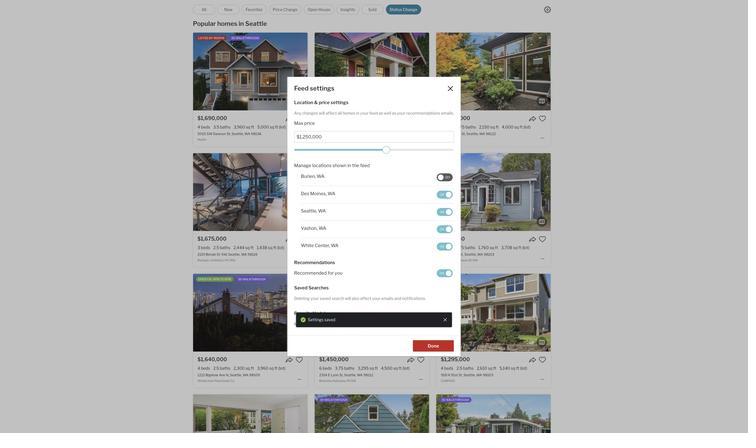 Task type: locate. For each thing, give the bounding box(es) containing it.
hs for $1,450,000
[[347, 380, 351, 383]]

sq up 98112
[[370, 366, 374, 371]]

3 photo of 2119 bonair dr sw, seattle, wa 98116 image from the left
[[308, 153, 422, 231]]

1 vertical spatial manage
[[294, 322, 309, 327]]

photo of 2119 bonair dr sw, seattle, wa 98116 image
[[79, 153, 193, 231], [193, 153, 308, 231], [308, 153, 422, 231]]

saved down searches
[[320, 296, 331, 301]]

seattle, down 3,960 sq ft
[[232, 132, 244, 136]]

3.75 baths
[[335, 366, 355, 371]]

n for $714,950
[[448, 253, 450, 257]]

2,150
[[479, 125, 490, 130]]

(lot) for $1,690,000
[[279, 125, 286, 130]]

0 vertical spatial berkshire
[[441, 259, 454, 262]]

3 photo of 1221 bigelow ave n, seattle, wa 98109 image from the left
[[308, 274, 422, 352]]

nw inside 514 n 86th st, seattle, wa 98103 berkshire hathaway hs nw
[[473, 259, 478, 262]]

hathaway inside 514 n 86th st, seattle, wa 98103 berkshire hathaway hs nw
[[454, 259, 468, 262]]

st, inside 918 n 91st st, seattle, wa 98103 compass
[[459, 373, 463, 378]]

3 photo of 9017 4th ave s, seattle, wa 98108 image from the left
[[429, 33, 544, 111]]

1 horizontal spatial estate
[[343, 138, 352, 142]]

walkthrough down 918 n 91st st, seattle, wa 98103 compass
[[446, 399, 469, 402]]

wa down 2,150
[[480, 132, 485, 136]]

e right r
[[339, 259, 341, 262]]

New radio
[[217, 5, 240, 14]]

favorite button image for $1,450,000
[[417, 357, 425, 364]]

3.5
[[213, 125, 219, 130]]

2 photo of 9017 4th ave s, seattle, wa 98108 image from the left
[[315, 33, 429, 111]]

0 vertical spatial hathaway
[[454, 259, 468, 262]]

0 horizontal spatial hathaway
[[333, 380, 346, 383]]

1 vertical spatial berkshire
[[319, 380, 332, 383]]

2
[[441, 246, 443, 250]]

manage up burien, at the top left of page
[[294, 163, 311, 169]]

n inside 514 n 86th st, seattle, wa 98103 berkshire hathaway hs nw
[[448, 253, 450, 257]]

2.5 up bigelow
[[213, 366, 219, 371]]

1 photo of 918 n 91st st, seattle, wa 98103 image from the left
[[322, 274, 437, 352]]

3 photo of 5325 s kenyon st, seattle, wa 98118 image from the left
[[551, 395, 666, 434]]

hs inside 514 n 86th st, seattle, wa 98103 berkshire hathaway hs nw
[[468, 259, 472, 262]]

feed right the
[[360, 163, 370, 169]]

change for status change
[[403, 7, 418, 12]]

estate down s,
[[343, 138, 352, 142]]

sq for 2,444 sq ft
[[245, 246, 250, 250]]

compass inside 2822 e olive st, seattle, wa 98122 compass
[[441, 138, 455, 142]]

5 beds
[[319, 246, 332, 250]]

4 for $1,640,000
[[198, 366, 200, 371]]

0 vertical spatial windermere
[[319, 138, 336, 142]]

estate down the 'n,'
[[221, 380, 230, 383]]

favorite button image
[[296, 236, 303, 243], [296, 357, 303, 364]]

0 horizontal spatial co.
[[231, 380, 235, 383]]

st, inside 514 n 86th st, seattle, wa 98103 berkshire hathaway hs nw
[[460, 253, 464, 257]]

1 vertical spatial windermere
[[319, 259, 336, 262]]

2.5 down $2,100,000
[[335, 246, 341, 250]]

shown
[[333, 163, 347, 169]]

recommended
[[294, 271, 327, 276]]

favorite button checkbox for $1,690,000
[[296, 115, 303, 122]]

0 vertical spatial favorite button image
[[296, 236, 303, 243]]

e left olive
[[450, 132, 452, 136]]

1 vertical spatial favorite button checkbox
[[417, 357, 425, 364]]

ft
[[251, 125, 254, 130], [275, 125, 278, 130], [496, 125, 499, 130], [520, 125, 523, 130], [251, 246, 254, 250], [273, 246, 276, 250], [495, 246, 498, 250], [519, 246, 522, 250], [251, 366, 254, 371], [275, 366, 278, 371], [375, 366, 378, 371], [399, 366, 402, 371], [494, 366, 497, 371], [516, 366, 519, 371]]

98103 down "1,760 sq ft"
[[484, 253, 495, 257]]

nw for $714,950
[[473, 259, 478, 262]]

sq right 4,000
[[515, 125, 519, 130]]

e inside 2314 e lynn st, seattle, wa 98112 berkshire hathaway hs nw
[[328, 373, 330, 378]]

seattle, for $1,675,000
[[228, 253, 240, 257]]

photo of 634 13th ave e #15, seattle, wa 98102 image
[[79, 395, 193, 434], [193, 395, 308, 434], [308, 395, 422, 434]]

2.5 up the 'dr'
[[213, 246, 219, 250]]

settings up the all
[[331, 100, 349, 105]]

4 beds for $1,690,000
[[198, 125, 210, 130]]

windermere left r
[[319, 259, 336, 262]]

st, right olive
[[462, 132, 466, 136]]

1 change from the left
[[283, 7, 298, 12]]

0 vertical spatial favorite button checkbox
[[539, 115, 546, 122]]

all
[[338, 111, 342, 116]]

2 photo of 2119 bonair dr sw, seattle, wa 98116 image from the left
[[193, 153, 308, 231]]

3 photo of 2537 shoreland dr s, seattle, wa 98144 image from the left
[[429, 153, 544, 231]]

bonair
[[206, 253, 216, 257]]

real down s,
[[337, 138, 342, 142]]

1 vertical spatial nw
[[351, 380, 356, 383]]

notifications.
[[402, 296, 426, 301]]

0 vertical spatial compass
[[441, 138, 455, 142]]

photo of 5015 sw dawson st, seattle, wa 98136 image
[[79, 33, 193, 111], [193, 33, 308, 111], [308, 33, 422, 111]]

sq right 2,300 sq ft
[[269, 366, 274, 371]]

98122
[[486, 132, 496, 136]]

berkshire inside 514 n 86th st, seattle, wa 98103 berkshire hathaway hs nw
[[441, 259, 454, 262]]

0 vertical spatial homes
[[217, 20, 237, 27]]

1 horizontal spatial favorite button checkbox
[[539, 115, 546, 122]]

estate for n,
[[221, 380, 230, 383]]

3 photo of 2822 e olive st, seattle, wa 98122 image from the left
[[551, 33, 666, 111]]

0 vertical spatial real
[[337, 138, 342, 142]]

favorite button image for $1,675,000
[[296, 236, 303, 243]]

4 up 918
[[441, 366, 444, 371]]

photo of 2537 shoreland dr s, seattle, wa 98144 image
[[200, 153, 315, 231], [315, 153, 429, 231], [429, 153, 544, 231]]

2,444 sq ft
[[234, 246, 254, 250]]

1 vertical spatial n
[[448, 373, 450, 378]]

1 horizontal spatial as
[[392, 111, 396, 116]]

n inside 918 n 91st st, seattle, wa 98103 compass
[[448, 373, 450, 378]]

Price Change radio
[[269, 5, 302, 14]]

favorite button checkbox
[[296, 115, 303, 122], [296, 236, 303, 243], [417, 236, 425, 243], [539, 236, 546, 243], [296, 357, 303, 364], [539, 357, 546, 364]]

deleting your saved search will also affect your emails and notifications.
[[294, 296, 426, 301]]

2 photo of 2537 shoreland dr s, seattle, wa 98144 image from the left
[[315, 153, 429, 231]]

windermere inside 1221 bigelow ave n, seattle, wa 98109 windermere real estate co.
[[198, 380, 214, 383]]

feed
[[294, 85, 309, 92]]

wa inside 2314 e lynn st, seattle, wa 98112 berkshire hathaway hs nw
[[357, 373, 363, 378]]

2.5 baths up the 'n,'
[[213, 366, 230, 371]]

change
[[283, 7, 298, 12], [403, 7, 418, 12]]

$1,640,000
[[198, 357, 227, 363]]

hs
[[468, 259, 472, 262], [347, 380, 351, 383]]

1 manage from the top
[[294, 163, 311, 169]]

sq
[[246, 125, 250, 130], [270, 125, 274, 130], [491, 125, 495, 130], [515, 125, 519, 130], [245, 246, 250, 250], [268, 246, 273, 250], [490, 246, 494, 250], [513, 246, 518, 250], [246, 366, 250, 371], [269, 366, 274, 371], [370, 366, 374, 371], [394, 366, 398, 371], [488, 366, 493, 371], [511, 366, 516, 371]]

seattle, for $714,950
[[465, 253, 477, 257]]

nw inside 2314 e lynn st, seattle, wa 98112 berkshire hathaway hs nw
[[351, 380, 356, 383]]

changes
[[302, 111, 318, 116]]

hathaway down 86th
[[454, 259, 468, 262]]

6
[[319, 366, 322, 371]]

seattle, inside 2822 e olive st, seattle, wa 98122 compass
[[467, 132, 479, 136]]

1 horizontal spatial co.
[[352, 138, 357, 142]]

1 horizontal spatial real
[[337, 138, 342, 142]]

sq right 1,760
[[490, 246, 494, 250]]

st, for $1,450,000
[[339, 373, 343, 378]]

2 photo of 2822 e olive st, seattle, wa 98122 image from the left
[[436, 33, 551, 111]]

manage locations shown in the feed
[[294, 163, 370, 169]]

st, for $1,690,000
[[227, 132, 231, 136]]

0 vertical spatial nw
[[473, 259, 478, 262]]

saved left the or
[[325, 318, 336, 323]]

well
[[384, 111, 391, 116]]

compass for $1,295,000
[[441, 380, 455, 383]]

seattle, down 2.75 baths
[[467, 132, 479, 136]]

bigelow
[[206, 373, 218, 378]]

2 horizontal spatial e
[[450, 132, 452, 136]]

affect left the all
[[326, 111, 337, 116]]

seattle, inside '5015 sw dawson st, seattle, wa 98136 redfin'
[[232, 132, 244, 136]]

open
[[198, 278, 206, 281]]

nw for $1,450,000
[[351, 380, 356, 383]]

wa down $2,100,000
[[331, 243, 339, 249]]

ave left the 'n,'
[[219, 373, 225, 378]]

favorite button image for $1,550,000
[[539, 115, 546, 122]]

wa down 2,444 sq ft
[[241, 253, 247, 257]]

sq for 4,000 sq ft (lot)
[[515, 125, 519, 130]]

2 change from the left
[[403, 7, 418, 12]]

1 horizontal spatial will
[[345, 296, 351, 301]]

will left also at the left of the page
[[345, 296, 351, 301]]

2.5 baths for $1,295,000
[[457, 366, 474, 371]]

0 horizontal spatial will
[[319, 111, 325, 116]]

ft for 5,140 sq ft (lot)
[[516, 366, 519, 371]]

0 horizontal spatial price
[[304, 121, 315, 126]]

wa down 3,295 at bottom left
[[357, 373, 363, 378]]

windermere r e mount baker
[[319, 259, 359, 262]]

0 horizontal spatial homes
[[217, 20, 237, 27]]

walkthrough
[[236, 36, 259, 40], [243, 278, 266, 281], [324, 399, 348, 402], [446, 399, 469, 402]]

beds right 3
[[201, 246, 210, 250]]

0 horizontal spatial ave
[[219, 373, 225, 378]]

0 horizontal spatial estate
[[221, 380, 230, 383]]

sq right 3,708
[[513, 246, 518, 250]]

98109
[[249, 373, 260, 378]]

0 vertical spatial price
[[319, 100, 330, 105]]

2.5 baths up 918 n 91st st, seattle, wa 98103 compass
[[457, 366, 474, 371]]

3.5 baths
[[213, 125, 231, 130]]

wa left "98108"
[[358, 132, 364, 136]]

real inside 9017 4th ave s, seattle, wa 98108 windermere real estate co.
[[337, 138, 342, 142]]

sq for 2,150 sq ft
[[491, 125, 495, 130]]

Open House radio
[[304, 5, 334, 14]]

des moines, wa
[[301, 191, 335, 197]]

sq right 4,500
[[394, 366, 398, 371]]

1 horizontal spatial hs
[[468, 259, 472, 262]]

seattle, for $1,550,000
[[467, 132, 479, 136]]

0 vertical spatial affect
[[326, 111, 337, 116]]

0 horizontal spatial 3,960
[[234, 125, 245, 130]]

0 vertical spatial in
[[239, 20, 244, 27]]

feed left well
[[370, 111, 378, 116]]

baths up 514 n 86th st, seattle, wa 98103 berkshire hathaway hs nw
[[465, 246, 475, 250]]

1 vertical spatial estate
[[221, 380, 230, 383]]

change for price change
[[283, 7, 298, 12]]

seattle, inside 2314 e lynn st, seattle, wa 98112 berkshire hathaway hs nw
[[344, 373, 356, 378]]

popular homes in seattle
[[193, 20, 267, 27]]

ave inside 9017 4th ave s, seattle, wa 98108 windermere real estate co.
[[335, 132, 341, 136]]

favorite button checkbox for $1,450,000
[[417, 357, 425, 364]]

seattle, down 3.75 baths
[[344, 373, 356, 378]]

beds right 5
[[323, 246, 332, 250]]

hs down 1.75 baths
[[468, 259, 472, 262]]

98103 inside 514 n 86th st, seattle, wa 98103 berkshire hathaway hs nw
[[484, 253, 495, 257]]

(lot) for $1,675,000
[[277, 246, 284, 250]]

photo of 9017 4th ave s, seattle, wa 98108 image
[[200, 33, 315, 111], [315, 33, 429, 111], [429, 33, 544, 111]]

1 photo of 634 13th ave e #15, seattle, wa 98102 image from the left
[[79, 395, 193, 434]]

wa down 2,300 sq ft
[[243, 373, 249, 378]]

location & price settings
[[294, 100, 349, 105]]

sq for 3,708 sq ft (lot)
[[513, 246, 518, 250]]

1 horizontal spatial hathaway
[[454, 259, 468, 262]]

real inside 1221 bigelow ave n, seattle, wa 98109 windermere real estate co.
[[215, 380, 221, 383]]

3,960
[[234, 125, 245, 130], [257, 366, 268, 371]]

sq for 3,295 sq ft
[[370, 366, 374, 371]]

98103 inside 918 n 91st st, seattle, wa 98103 compass
[[483, 373, 494, 378]]

beds up 918
[[444, 366, 454, 371]]

1,438
[[257, 246, 267, 250]]

sq for 3,960 sq ft
[[246, 125, 250, 130]]

change inside option
[[403, 7, 418, 12]]

2 vertical spatial e
[[328, 373, 330, 378]]

2,300 sq ft
[[234, 366, 254, 371]]

windermere
[[319, 138, 336, 142], [319, 259, 336, 262], [198, 380, 214, 383]]

0 vertical spatial 3,960
[[234, 125, 245, 130]]

emails.
[[441, 111, 454, 116]]

homes right the all
[[343, 111, 355, 116]]

4 for $1,295,000
[[441, 366, 444, 371]]

baths up mount
[[342, 246, 352, 250]]

6 beds
[[319, 366, 332, 371]]

favorite button checkbox for $2,100,000
[[417, 236, 425, 243]]

beds for $1,450,000
[[323, 366, 332, 371]]

98103 for $1,295,000
[[483, 373, 494, 378]]

manage
[[294, 163, 311, 169], [294, 322, 309, 327]]

settings saved section
[[296, 313, 452, 328]]

0 horizontal spatial e
[[328, 373, 330, 378]]

1 horizontal spatial in
[[348, 163, 351, 169]]

seattle, for $1,690,000
[[232, 132, 244, 136]]

0 horizontal spatial hs
[[347, 380, 351, 383]]

2 favorite button image from the top
[[296, 357, 303, 364]]

favorite button image
[[296, 115, 303, 122], [539, 115, 546, 122], [417, 236, 425, 243], [539, 236, 546, 243], [417, 357, 425, 364], [539, 357, 546, 364]]

baths for $714,950
[[465, 246, 475, 250]]

(lot) for $1,295,000
[[520, 366, 527, 371]]

ave inside 1221 bigelow ave n, seattle, wa 98109 windermere real estate co.
[[219, 373, 225, 378]]

favorite button checkbox
[[539, 115, 546, 122], [417, 357, 425, 364]]

0 horizontal spatial favorite button checkbox
[[417, 357, 425, 364]]

seattle, right s,
[[345, 132, 357, 136]]

ft for 4,000 sq ft (lot)
[[520, 125, 523, 130]]

Max price slider range field
[[294, 146, 454, 154]]

98103 down 2,610 sq ft
[[483, 373, 494, 378]]

1 vertical spatial hs
[[347, 380, 351, 383]]

0 vertical spatial feed
[[370, 111, 378, 116]]

2 manage from the top
[[294, 322, 309, 327]]

2 vertical spatial windermere
[[198, 380, 214, 383]]

berkshire
[[441, 259, 454, 262], [319, 380, 332, 383]]

1 horizontal spatial nw
[[473, 259, 478, 262]]

wa down 1,760
[[477, 253, 483, 257]]

wa inside 918 n 91st st, seattle, wa 98103 compass
[[477, 373, 482, 378]]

photo of 2822 e olive st, seattle, wa 98122 image
[[322, 33, 437, 111], [436, 33, 551, 111], [551, 33, 666, 111]]

deleting
[[294, 296, 310, 301]]

2 vertical spatial in
[[348, 163, 351, 169]]

n,
[[226, 373, 229, 378]]

1 vertical spatial price
[[304, 121, 315, 126]]

n right 514
[[448, 253, 450, 257]]

st, for $714,950
[[460, 253, 464, 257]]

baths up 2822 e olive st, seattle, wa 98122 compass
[[466, 125, 476, 130]]

1 photo of 2537 shoreland dr s, seattle, wa 98144 image from the left
[[200, 153, 315, 231]]

2 photo of 918 n 91st st, seattle, wa 98103 image from the left
[[436, 274, 551, 352]]

2 photo of 634 13th ave e #15, seattle, wa 98102 image from the left
[[193, 395, 308, 434]]

0 vertical spatial co.
[[352, 138, 357, 142]]

2 compass from the top
[[441, 380, 455, 383]]

1 vertical spatial homes
[[343, 111, 355, 116]]

favorite button checkbox for $714,950
[[539, 236, 546, 243]]

ft for 3,960 sq ft (lot)
[[275, 366, 278, 371]]

price change
[[273, 7, 298, 12]]

98116
[[248, 253, 258, 257]]

as right well
[[392, 111, 396, 116]]

sq for 5,000 sq ft (lot)
[[270, 125, 274, 130]]

favorite button image for $1,690,000
[[296, 115, 303, 122]]

saved
[[294, 286, 308, 291]]

st, right lynn
[[339, 373, 343, 378]]

for
[[328, 271, 334, 276]]

3 photo of 2314 e lynn st, seattle, wa 98112 image from the left
[[429, 274, 544, 352]]

0 vertical spatial 98103
[[484, 253, 495, 257]]

sq for 1,438 sq ft (lot)
[[268, 246, 273, 250]]

$1,295,000
[[441, 357, 470, 363]]

1 vertical spatial co.
[[231, 380, 235, 383]]

1 horizontal spatial change
[[403, 7, 418, 12]]

updates
[[313, 311, 331, 316]]

1 horizontal spatial ave
[[335, 132, 341, 136]]

2 as from the left
[[392, 111, 396, 116]]

4 beds up 5015
[[198, 125, 210, 130]]

hs inside 2314 e lynn st, seattle, wa 98112 berkshire hathaway hs nw
[[347, 380, 351, 383]]

in
[[239, 20, 244, 27], [356, 111, 360, 116], [348, 163, 351, 169]]

beds right the 6
[[323, 366, 332, 371]]

4 up 5015
[[198, 125, 200, 130]]

2.5 baths up sw,
[[213, 246, 230, 250]]

seattle, inside 514 n 86th st, seattle, wa 98103 berkshire hathaway hs nw
[[465, 253, 477, 257]]

sq for 2,610 sq ft
[[488, 366, 493, 371]]

in left the
[[348, 163, 351, 169]]

seattle, inside 1221 bigelow ave n, seattle, wa 98109 windermere real estate co.
[[230, 373, 242, 378]]

co. down 2,300
[[231, 380, 235, 383]]

ave left s,
[[335, 132, 341, 136]]

walkthrough down 98116
[[243, 278, 266, 281]]

2.5 for $1,640,000
[[213, 366, 219, 371]]

0 horizontal spatial berkshire
[[319, 380, 332, 383]]

1 vertical spatial ave
[[219, 373, 225, 378]]

wa down locations at the top left
[[317, 174, 325, 179]]

3d down 2314
[[320, 399, 324, 402]]

option group containing all
[[193, 5, 421, 14]]

baths up the dawson in the left top of the page
[[220, 125, 231, 130]]

98108
[[364, 132, 375, 136]]

price
[[273, 7, 283, 12]]

(lot) for $1,550,000
[[524, 125, 531, 130]]

sq right 1,438
[[268, 246, 273, 250]]

seattle, inside 2119 bonair dr sw, seattle, wa 98116 realogics sotheby's int'l rlty
[[228, 253, 240, 257]]

hathaway inside 2314 e lynn st, seattle, wa 98112 berkshire hathaway hs nw
[[333, 380, 346, 383]]

affect right also at the left of the page
[[360, 296, 371, 301]]

settings up location & price settings at the left of the page
[[310, 85, 335, 92]]

wa inside 1221 bigelow ave n, seattle, wa 98109 windermere real estate co.
[[243, 373, 249, 378]]

st, right the dawson in the left top of the page
[[227, 132, 231, 136]]

0 horizontal spatial real
[[215, 380, 221, 383]]

1 vertical spatial hathaway
[[333, 380, 346, 383]]

2822
[[441, 132, 449, 136]]

0 horizontal spatial as
[[379, 111, 383, 116]]

(lot) for $1,450,000
[[403, 366, 410, 371]]

1 photo of 514 n 86th st, seattle, wa 98103 image from the left
[[322, 153, 437, 231]]

favorite button image for $2,100,000
[[417, 236, 425, 243]]

seattle, right '91st'
[[464, 373, 476, 378]]

0 vertical spatial n
[[448, 253, 450, 257]]

baths up the 'n,'
[[220, 366, 230, 371]]

3,960 up '5015 sw dawson st, seattle, wa 98136 redfin'
[[234, 125, 245, 130]]

windermere down the 4th
[[319, 138, 336, 142]]

seattle
[[245, 20, 267, 27]]

2.5
[[213, 246, 219, 250], [335, 246, 341, 250], [213, 366, 219, 371], [457, 366, 463, 371]]

1 vertical spatial favorite button image
[[296, 357, 303, 364]]

real down bigelow
[[215, 380, 221, 383]]

ft for 3,295 sq ft
[[375, 366, 378, 371]]

1 horizontal spatial affect
[[360, 296, 371, 301]]

0 vertical spatial hs
[[468, 259, 472, 262]]

st, inside 2822 e olive st, seattle, wa 98122 compass
[[462, 132, 466, 136]]

photo of 1221 bigelow ave n, seattle, wa 98109 image
[[79, 274, 193, 352], [193, 274, 308, 352], [308, 274, 422, 352]]

in left 'seattle'
[[239, 20, 244, 27]]

favorite updates
[[294, 311, 331, 316]]

4 beds for $1,295,000
[[441, 366, 454, 371]]

0 vertical spatial manage
[[294, 163, 311, 169]]

0 vertical spatial estate
[[343, 138, 352, 142]]

1 vertical spatial in
[[356, 111, 360, 116]]

co. up the max price slider range field
[[352, 138, 357, 142]]

windermere down 1221 in the bottom left of the page
[[198, 380, 214, 383]]

1 horizontal spatial berkshire
[[441, 259, 454, 262]]

photo of 11747 bartlett ave ne, seattle, wa 98125 image
[[200, 395, 315, 434], [315, 395, 429, 434], [429, 395, 544, 434]]

settings
[[310, 85, 335, 92], [331, 100, 349, 105]]

estate inside 9017 4th ave s, seattle, wa 98108 windermere real estate co.
[[343, 138, 352, 142]]

2822 e olive st, seattle, wa 98122 compass
[[441, 132, 496, 142]]

photo of 2314 e lynn st, seattle, wa 98112 image
[[200, 274, 315, 352], [315, 274, 429, 352], [429, 274, 544, 352]]

sq left 5,000
[[246, 125, 250, 130]]

ave for s,
[[335, 132, 341, 136]]

1,438 sq ft (lot)
[[257, 246, 284, 250]]

e inside 2822 e olive st, seattle, wa 98122 compass
[[450, 132, 452, 136]]

0 horizontal spatial change
[[283, 7, 298, 12]]

2.5 baths
[[213, 246, 230, 250], [335, 246, 352, 250], [213, 366, 230, 371], [457, 366, 474, 371]]

1 vertical spatial compass
[[441, 380, 455, 383]]

done button
[[413, 341, 454, 352]]

1 vertical spatial 98103
[[483, 373, 494, 378]]

seattle, down 2,300
[[230, 373, 242, 378]]

favorite button image for $1,640,000
[[296, 357, 303, 364]]

seattle, inside 918 n 91st st, seattle, wa 98103 compass
[[464, 373, 476, 378]]

compass inside 918 n 91st st, seattle, wa 98103 compass
[[441, 380, 455, 383]]

2 horizontal spatial in
[[356, 111, 360, 116]]

photo of 918 n 91st st, seattle, wa 98103 image
[[322, 274, 437, 352], [436, 274, 551, 352], [551, 274, 666, 352]]

favorite button image for $714,950
[[539, 236, 546, 243]]

1 vertical spatial affect
[[360, 296, 371, 301]]

0 vertical spatial ave
[[335, 132, 341, 136]]

1 photo of 11747 bartlett ave ne, seattle, wa 98125 image from the left
[[200, 395, 315, 434]]

change inside radio
[[283, 7, 298, 12]]

1221
[[198, 373, 205, 378]]

1 horizontal spatial price
[[319, 100, 330, 105]]

4 beds up 918
[[441, 366, 454, 371]]

1 vertical spatial e
[[339, 259, 341, 262]]

seattle, for $1,295,000
[[464, 373, 476, 378]]

2 photo of 5015 sw dawson st, seattle, wa 98136 image from the left
[[193, 33, 308, 111]]

3d walkthrough right 6pm in the bottom of the page
[[238, 278, 266, 281]]

1 photo of 2314 e lynn st, seattle, wa 98112 image from the left
[[200, 274, 315, 352]]

baths up 918 n 91st st, seattle, wa 98103 compass
[[463, 366, 474, 371]]

1 favorite button image from the top
[[296, 236, 303, 243]]

estate inside 1221 bigelow ave n, seattle, wa 98109 windermere real estate co.
[[221, 380, 230, 383]]

2.5 baths for $1,640,000
[[213, 366, 230, 371]]

location
[[294, 100, 313, 105]]

photo of 5325 s kenyon st, seattle, wa 98118 image
[[322, 395, 437, 434], [436, 395, 551, 434], [551, 395, 666, 434]]

settings
[[308, 318, 324, 323]]

0 vertical spatial e
[[450, 132, 452, 136]]

berkshire down 514
[[441, 259, 454, 262]]

co. inside 9017 4th ave s, seattle, wa 98108 windermere real estate co.
[[352, 138, 357, 142]]

1 vertical spatial saved
[[325, 318, 336, 323]]

seattle, for $1,640,000
[[230, 373, 242, 378]]

st, right 86th
[[460, 253, 464, 257]]

1 vertical spatial settings
[[331, 100, 349, 105]]

0 horizontal spatial nw
[[351, 380, 356, 383]]

st, inside 2314 e lynn st, seattle, wa 98112 berkshire hathaway hs nw
[[339, 373, 343, 378]]

beds right 2
[[444, 246, 453, 250]]

your right well
[[397, 111, 406, 116]]

3 photo of 514 n 86th st, seattle, wa 98103 image from the left
[[551, 153, 666, 231]]

berkshire inside 2314 e lynn st, seattle, wa 98112 berkshire hathaway hs nw
[[319, 380, 332, 383]]

$1,675,000
[[198, 236, 227, 242]]

ft for 3,708 sq ft (lot)
[[519, 246, 522, 250]]

2.5 up '91st'
[[457, 366, 463, 371]]

1 horizontal spatial 3,960
[[257, 366, 268, 371]]

ave
[[335, 132, 341, 136], [219, 373, 225, 378]]

st, inside '5015 sw dawson st, seattle, wa 98136 redfin'
[[227, 132, 231, 136]]

to
[[220, 278, 224, 281]]

1 vertical spatial real
[[215, 380, 221, 383]]

manage for manage your favorites or edit your group settings.
[[294, 322, 309, 327]]

seattle, for $1,450,000
[[344, 373, 356, 378]]

4 beds up 1221 in the bottom left of the page
[[198, 366, 210, 371]]

baths up 2314 e lynn st, seattle, wa 98112 berkshire hathaway hs nw
[[344, 366, 355, 371]]

1 horizontal spatial e
[[339, 259, 341, 262]]

3.75
[[335, 366, 343, 371]]

photo of 514 n 86th st, seattle, wa 98103 image
[[322, 153, 437, 231], [436, 153, 551, 231], [551, 153, 666, 231]]

moines,
[[310, 191, 327, 197]]

1 compass from the top
[[441, 138, 455, 142]]

co. inside 1221 bigelow ave n, seattle, wa 98109 windermere real estate co.
[[231, 380, 235, 383]]

$714,950
[[441, 236, 465, 242]]

st,
[[227, 132, 231, 136], [462, 132, 466, 136], [460, 253, 464, 257], [339, 373, 343, 378], [459, 373, 463, 378]]

wa inside '5015 sw dawson st, seattle, wa 98136 redfin'
[[245, 132, 250, 136]]

seattle,
[[232, 132, 244, 136], [345, 132, 357, 136], [467, 132, 479, 136], [301, 209, 317, 214], [228, 253, 240, 257], [465, 253, 477, 257], [230, 373, 242, 378], [344, 373, 356, 378], [464, 373, 476, 378]]

st, for $1,550,000
[[462, 132, 466, 136]]

2.5 baths for $2,100,000
[[335, 246, 352, 250]]

sq for 2,300 sq ft
[[246, 366, 250, 371]]

favorites link
[[318, 322, 337, 327]]

1 vertical spatial 3,960
[[257, 366, 268, 371]]

locations
[[312, 163, 332, 169]]

option group
[[193, 5, 421, 14]]

windermere inside 9017 4th ave s, seattle, wa 98108 windermere real estate co.
[[319, 138, 336, 142]]

search
[[332, 296, 344, 301]]

st, for $1,295,000
[[459, 373, 463, 378]]

1 vertical spatial will
[[345, 296, 351, 301]]



Task type: describe. For each thing, give the bounding box(es) containing it.
Favorites radio
[[242, 5, 267, 14]]

int'l
[[225, 259, 230, 262]]

2 photo of 2314 e lynn st, seattle, wa 98112 image from the left
[[315, 274, 429, 352]]

burien, wa
[[301, 174, 325, 179]]

3 photo of 634 13th ave e #15, seattle, wa 98102 image from the left
[[308, 395, 422, 434]]

1 photo of 2119 bonair dr sw, seattle, wa 98116 image from the left
[[79, 153, 193, 231]]

1 photo of 2822 e olive st, seattle, wa 98122 image from the left
[[322, 33, 437, 111]]

3d right 6pm in the bottom of the page
[[238, 278, 242, 281]]

beds for $2,100,000
[[323, 246, 332, 250]]

4 for $1,690,000
[[198, 125, 200, 130]]

9017
[[319, 132, 328, 136]]

3d walkthrough down 'seattle'
[[231, 36, 259, 40]]

ft for 2,300 sq ft
[[251, 366, 254, 371]]

(lot) for $1,640,000
[[279, 366, 286, 371]]

3,960 sq ft (lot)
[[257, 366, 286, 371]]

wa inside 2822 e olive st, seattle, wa 98122 compass
[[480, 132, 485, 136]]

1 as from the left
[[379, 111, 383, 116]]

olive
[[453, 132, 461, 136]]

wa inside 2119 bonair dr sw, seattle, wa 98116 realogics sotheby's int'l rlty
[[241, 253, 247, 257]]

4,000 sq ft (lot)
[[502, 125, 531, 130]]

5,000
[[257, 125, 269, 130]]

ft for 2,150 sq ft
[[496, 125, 499, 130]]

baths for $1,640,000
[[220, 366, 230, 371]]

1.75
[[456, 246, 464, 250]]

4th
[[328, 132, 334, 136]]

group
[[359, 322, 369, 327]]

4,000
[[502, 125, 514, 130]]

status change
[[390, 7, 418, 12]]

baker
[[351, 259, 359, 262]]

wa right the vashon,
[[319, 226, 326, 231]]

98112
[[364, 373, 373, 378]]

your down the saved searches
[[311, 296, 319, 301]]

hs for $714,950
[[468, 259, 472, 262]]

2,610 sq ft
[[477, 366, 497, 371]]

All radio
[[193, 5, 215, 14]]

baths for $1,675,000
[[220, 246, 230, 250]]

your up "98108"
[[360, 111, 369, 116]]

3,960 for 3,960 sq ft
[[234, 125, 245, 130]]

3 photo of 918 n 91st st, seattle, wa 98103 image from the left
[[551, 274, 666, 352]]

9017 4th ave s, seattle, wa 98108 windermere real estate co.
[[319, 132, 375, 142]]

Sold radio
[[362, 5, 384, 14]]

windermere for 98109
[[198, 380, 214, 383]]

1221 bigelow ave n, seattle, wa 98109 windermere real estate co.
[[198, 373, 260, 383]]

favorite
[[294, 311, 312, 316]]

your down favorite updates
[[310, 322, 318, 327]]

co. for n,
[[231, 380, 235, 383]]

your left emails
[[372, 296, 381, 301]]

3d right redfin
[[231, 36, 235, 40]]

Insights radio
[[337, 5, 359, 14]]

max price
[[294, 121, 315, 126]]

center,
[[315, 243, 330, 249]]

2,150 sq ft
[[479, 125, 499, 130]]

ft for 1,438 sq ft (lot)
[[273, 246, 276, 250]]

baths for $2,100,000
[[342, 246, 352, 250]]

1 photo of 5325 s kenyon st, seattle, wa 98118 image from the left
[[322, 395, 437, 434]]

realogics
[[198, 259, 211, 262]]

3 photo of 11747 bartlett ave ne, seattle, wa 98125 image from the left
[[429, 395, 544, 434]]

3d walkthrough down '91st'
[[442, 399, 469, 402]]

wa inside 9017 4th ave s, seattle, wa 98108 windermere real estate co.
[[358, 132, 364, 136]]

popular
[[193, 20, 216, 27]]

Status Change radio
[[386, 5, 421, 14]]

walkthrough down 2314 e lynn st, seattle, wa 98112 berkshire hathaway hs nw
[[324, 399, 348, 402]]

(lot) for $714,950
[[523, 246, 530, 250]]

beds for $1,675,000
[[201, 246, 210, 250]]

settings.
[[370, 322, 386, 327]]

any
[[294, 111, 302, 116]]

des
[[301, 191, 309, 197]]

Max price input text field
[[297, 134, 452, 140]]

2119 bonair dr sw, seattle, wa 98116 realogics sotheby's int'l rlty
[[198, 253, 258, 262]]

walkthrough down 'seattle'
[[236, 36, 259, 40]]

rlty
[[231, 259, 236, 262]]

windermere for 98108
[[319, 138, 336, 142]]

compass for $1,550,000
[[441, 138, 455, 142]]

new
[[224, 7, 233, 12]]

2.5 for $1,675,000
[[213, 246, 219, 250]]

1 vertical spatial feed
[[360, 163, 370, 169]]

seattle, inside 9017 4th ave s, seattle, wa 98108 windermere real estate co.
[[345, 132, 357, 136]]

3d down 918
[[442, 399, 446, 402]]

2 photo of 5325 s kenyon st, seattle, wa 98118 image from the left
[[436, 395, 551, 434]]

e for $1,450,000
[[328, 373, 330, 378]]

redfin
[[214, 36, 224, 40]]

5015 sw dawson st, seattle, wa 98136 redfin
[[198, 132, 262, 142]]

favorite button checkbox for $1,295,000
[[539, 357, 546, 364]]

4,500
[[381, 366, 393, 371]]

settings saved
[[308, 318, 336, 323]]

favorite button checkbox for $1,640,000
[[296, 357, 303, 364]]

1,760
[[479, 246, 489, 250]]

also
[[352, 296, 360, 301]]

berkshire for $1,450,000
[[319, 380, 332, 383]]

3,295
[[358, 366, 369, 371]]

sw,
[[221, 253, 228, 257]]

wa down moines,
[[318, 209, 326, 214]]

2 photo of 1221 bigelow ave n, seattle, wa 98109 image from the left
[[193, 274, 308, 352]]

ft for 5,000 sq ft (lot)
[[275, 125, 278, 130]]

white
[[301, 243, 314, 249]]

vashon,
[[301, 226, 318, 231]]

manage for manage locations shown in the feed
[[294, 163, 311, 169]]

vashon, wa
[[301, 226, 326, 231]]

e for $1,550,000
[[450, 132, 452, 136]]

saved inside section
[[325, 318, 336, 323]]

2,444
[[234, 246, 245, 250]]

baths for $1,295,000
[[463, 366, 474, 371]]

insights
[[341, 7, 355, 12]]

1 photo of 9017 4th ave s, seattle, wa 98108 image from the left
[[200, 33, 315, 111]]

98103 for $714,950
[[484, 253, 495, 257]]

n for $1,295,000
[[448, 373, 450, 378]]

burien,
[[301, 174, 316, 179]]

3,295 sq ft
[[358, 366, 378, 371]]

0 vertical spatial saved
[[320, 296, 331, 301]]

seattle, up the vashon,
[[301, 209, 317, 214]]

your right edit
[[349, 322, 358, 327]]

3 photo of 5015 sw dawson st, seattle, wa 98136 image from the left
[[308, 33, 422, 111]]

2 photo of 514 n 86th st, seattle, wa 98103 image from the left
[[436, 153, 551, 231]]

ave for n,
[[219, 373, 225, 378]]

1,760 sq ft
[[479, 246, 498, 250]]

favorite button checkbox for $1,675,000
[[296, 236, 303, 243]]

2.75
[[457, 125, 465, 130]]

lynn
[[331, 373, 339, 378]]

co. for s,
[[352, 138, 357, 142]]

you
[[335, 271, 343, 276]]

0 horizontal spatial affect
[[326, 111, 337, 116]]

514 n 86th st, seattle, wa 98103 berkshire hathaway hs nw
[[441, 253, 495, 262]]

$1,450,000
[[319, 357, 349, 363]]

beds for $1,690,000
[[201, 125, 210, 130]]

4 beds for $1,640,000
[[198, 366, 210, 371]]

favorite button checkbox for $1,550,000
[[539, 115, 546, 122]]

0 vertical spatial will
[[319, 111, 325, 116]]

searches
[[309, 286, 329, 291]]

2.5 for $2,100,000
[[335, 246, 341, 250]]

3d walkthrough down lynn
[[320, 399, 348, 402]]

2.5 for $1,295,000
[[457, 366, 463, 371]]

sq for 3,960 sq ft (lot)
[[269, 366, 274, 371]]

favorites
[[319, 322, 336, 327]]

3 beds
[[198, 246, 210, 250]]

beds for $1,640,000
[[201, 366, 210, 371]]

0 vertical spatial settings
[[310, 85, 335, 92]]

listed
[[198, 36, 209, 40]]

emails
[[382, 296, 394, 301]]

recommendations
[[406, 111, 440, 116]]

1 photo of 5015 sw dawson st, seattle, wa 98136 image from the left
[[79, 33, 193, 111]]

ft for 2,610 sq ft
[[494, 366, 497, 371]]

1 photo of 1221 bigelow ave n, seattle, wa 98109 image from the left
[[79, 274, 193, 352]]

2314
[[319, 373, 327, 378]]

baths for $1,450,000
[[344, 366, 355, 371]]

the
[[352, 163, 359, 169]]

favorites
[[246, 7, 263, 12]]

4,500 sq ft (lot)
[[381, 366, 410, 371]]

5
[[319, 246, 322, 250]]

sq for 5,140 sq ft (lot)
[[511, 366, 516, 371]]

98136
[[251, 132, 262, 136]]

ft for 1,760 sq ft
[[495, 246, 498, 250]]

wa right moines,
[[328, 191, 335, 197]]

2314 e lynn st, seattle, wa 98112 berkshire hathaway hs nw
[[319, 373, 373, 383]]

by
[[209, 36, 213, 40]]

hathaway for $714,950
[[454, 259, 468, 262]]

2,610
[[477, 366, 487, 371]]

0 horizontal spatial in
[[239, 20, 244, 27]]

estate for s,
[[343, 138, 352, 142]]

wa inside 514 n 86th st, seattle, wa 98103 berkshire hathaway hs nw
[[477, 253, 483, 257]]

any changes will affect all homes in your feed as well as your recommendations emails.
[[294, 111, 454, 116]]

sold
[[369, 7, 377, 12]]

berkshire for $714,950
[[441, 259, 454, 262]]

ft for 3,960 sq ft
[[251, 125, 254, 130]]

3,960 for 3,960 sq ft (lot)
[[257, 366, 268, 371]]

2 beds
[[441, 246, 453, 250]]

hathaway for $1,450,000
[[333, 380, 346, 383]]

real for 4th
[[337, 138, 342, 142]]

saved searches
[[294, 286, 329, 291]]

and
[[394, 296, 401, 301]]

beds for $1,295,000
[[444, 366, 454, 371]]

2 photo of 11747 bartlett ave ne, seattle, wa 98125 image from the left
[[315, 395, 429, 434]]

1 horizontal spatial homes
[[343, 111, 355, 116]]

918 n 91st st, seattle, wa 98103 compass
[[441, 373, 494, 383]]

manage your favorites or edit your group settings.
[[294, 322, 386, 327]]

ft for 4,500 sq ft (lot)
[[399, 366, 402, 371]]

sotheby's
[[211, 259, 224, 262]]

baths for $1,690,000
[[220, 125, 231, 130]]

real for bigelow
[[215, 380, 221, 383]]

$2,100,000
[[319, 236, 349, 242]]

recommendations
[[294, 260, 335, 266]]

sq for 1,760 sq ft
[[490, 246, 494, 250]]

3,708
[[501, 246, 513, 250]]



Task type: vqa. For each thing, say whether or not it's contained in the screenshot.
favorite button image to the bottom
yes



